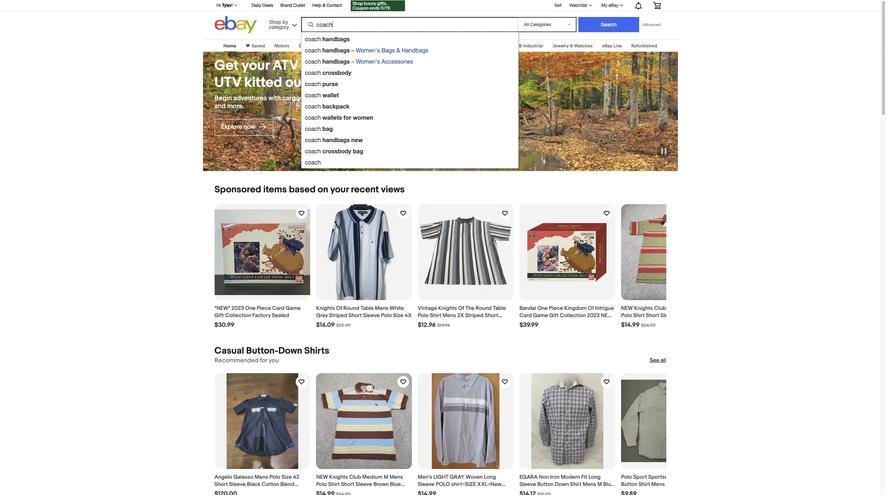 Task type: locate. For each thing, give the bounding box(es) containing it.
polo inside knights of round table mens white gray striped short sleeve polo size 4x $16.09 $22.99
[[381, 312, 392, 319]]

piece inside the *new* 2023 one piece card game gift collection factory sealed $30.99
[[257, 305, 271, 312]]

2023
[[232, 305, 244, 312], [587, 312, 600, 319]]

mens inside new knights club size large l mens polo shirt short sleeve green red striped
[[698, 305, 712, 312]]

button inside polo sport sportsman long sleeve button shirt mens l light blue cotton
[[621, 481, 638, 488]]

short inside angelo galasso mens polo size 42 short sleeve black cotton blend button up shirt
[[215, 481, 228, 488]]

down
[[278, 346, 302, 357], [555, 481, 569, 488]]

knights up the $14.99 $24.99
[[634, 305, 653, 312]]

2 table from the left
[[493, 305, 506, 312]]

angelo
[[215, 474, 232, 481]]

sponsored
[[215, 184, 261, 196]]

shop by category
[[269, 19, 289, 30]]

banner containing handbags
[[213, 0, 667, 169]]

home
[[224, 43, 236, 49], [368, 43, 380, 49]]

1 horizontal spatial card
[[520, 312, 532, 319]]

42
[[293, 474, 300, 481]]

11 coach from the top
[[305, 148, 321, 155]]

0 horizontal spatial m
[[384, 474, 389, 481]]

striped inside new knights club medium m mens polo shirt short sleeve brown blue striped
[[316, 489, 335, 496]]

0 horizontal spatial home
[[224, 43, 236, 49]]

polo inside polo sport sportsman long sleeve button shirt mens l light blue cotton
[[621, 474, 632, 481]]

size inside new knights club size large l mens polo shirt short sleeve green red striped
[[668, 305, 678, 312]]

& right bags
[[397, 47, 400, 54]]

1 horizontal spatial of
[[458, 305, 464, 312]]

collection up $30.99
[[225, 312, 251, 319]]

ebay live link
[[602, 43, 622, 49]]

mens inside new knights club medium m mens polo shirt short sleeve brown blue striped
[[390, 474, 403, 481]]

1 crossbody from the top
[[323, 69, 351, 76]]

90s
[[436, 320, 445, 327]]

short up previous price $22.99 text box
[[349, 312, 362, 319]]

long inside the men's light gray woven long sleeve polo shirt~size xxl~new w/tags
[[484, 474, 496, 481]]

1 horizontal spatial collection
[[560, 312, 586, 319]]

xxl~new
[[478, 481, 502, 488]]

plaid
[[520, 489, 532, 496]]

your shopping cart image
[[653, 2, 661, 9]]

game inside the *new* 2023 one piece card game gift collection factory sealed $30.99
[[286, 305, 301, 312]]

recommended for you element
[[215, 357, 279, 365]]

2 – from the top
[[351, 58, 354, 65]]

1 horizontal spatial cotton
[[696, 481, 713, 488]]

2 round from the left
[[476, 305, 492, 312]]

club left medium
[[349, 474, 361, 481]]

fashion
[[411, 43, 427, 49]]

1 horizontal spatial for
[[344, 114, 351, 121]]

2 women's from the top
[[356, 58, 380, 65]]

casual button-down shirts
[[215, 346, 329, 357]]

vintage knights of the round table polo shirt mens 2x striped short sleeve 90s
[[418, 305, 506, 327]]

sleeve inside knights of round table mens white gray striped short sleeve polo size 4x $16.09 $22.99
[[363, 312, 380, 319]]

mens inside vintage knights of the round table polo shirt mens 2x striped short sleeve 90s
[[443, 312, 456, 319]]

club up $24.99
[[655, 305, 666, 312]]

card up sealed
[[272, 305, 285, 312]]

coach bag
[[305, 125, 333, 132]]

coach inside coach crossbody bag
[[305, 148, 321, 155]]

button left 'up'
[[215, 489, 231, 496]]

round up previous price $22.99 text box
[[344, 305, 360, 312]]

0 horizontal spatial your
[[242, 57, 270, 74]]

1 collection from the left
[[225, 312, 251, 319]]

shirt inside vintage knights of the round table polo shirt mens 2x striped short sleeve 90s
[[430, 312, 442, 319]]

size inside knights of round table mens white gray striped short sleeve polo size 4x $16.09 $22.99
[[393, 312, 404, 319]]

1 vertical spatial size
[[393, 312, 404, 319]]

coach
[[305, 36, 321, 42], [305, 47, 321, 54], [305, 58, 321, 65], [305, 70, 321, 76], [305, 81, 321, 87], [305, 92, 321, 99], [305, 103, 321, 110], [305, 114, 321, 121], [305, 126, 321, 132], [305, 137, 321, 143], [305, 148, 321, 155], [305, 159, 321, 166]]

see
[[650, 358, 660, 364]]

cargo
[[282, 94, 300, 102]]

1 horizontal spatial long
[[589, 474, 601, 481]]

2 horizontal spatial blue
[[684, 481, 695, 488]]

bag down new
[[353, 148, 363, 155]]

3 of from the left
[[588, 305, 594, 312]]

coach inside coach handbags new
[[305, 137, 321, 143]]

home up get
[[224, 43, 236, 49]]

new for new knights club size large l mens polo shirt short sleeve green red striped
[[621, 305, 633, 312]]

card down bandai
[[520, 312, 532, 319]]

2 horizontal spatial button
[[621, 481, 638, 488]]

& inside account navigation
[[323, 3, 325, 8]]

– down collectibles
[[351, 58, 354, 65]]

1 vertical spatial your
[[330, 184, 349, 196]]

home left bags
[[368, 43, 380, 49]]

handbags up coach crossbody bag
[[323, 137, 350, 143]]

or
[[302, 57, 314, 74]]

women's down coach handbags – women's bags & handbags
[[356, 58, 380, 65]]

0 horizontal spatial blue
[[390, 481, 401, 488]]

mens down fit
[[583, 481, 597, 488]]

for down button-
[[260, 357, 268, 365]]

handbags for coach handbags
[[323, 35, 350, 42]]

2 horizontal spatial of
[[588, 305, 594, 312]]

2023 down intrigue
[[587, 312, 600, 319]]

1 horizontal spatial previous price $24.99 text field
[[641, 323, 656, 329]]

0 vertical spatial club
[[655, 305, 666, 312]]

0 vertical spatial card
[[272, 305, 285, 312]]

& right jewelry
[[570, 43, 573, 49]]

0 horizontal spatial round
[[344, 305, 360, 312]]

short left brown
[[341, 481, 355, 488]]

cotton inside polo sport sportsman long sleeve button shirt mens l light blue cotton
[[696, 481, 713, 488]]

m inside new knights club medium m mens polo shirt short sleeve brown blue striped
[[384, 474, 389, 481]]

polo left sport
[[621, 474, 632, 481]]

2 home from the left
[[368, 43, 380, 49]]

& right help
[[323, 3, 325, 8]]

–
[[351, 47, 354, 54], [351, 58, 354, 65]]

2 blue from the left
[[604, 481, 614, 488]]

0 horizontal spatial club
[[349, 474, 361, 481]]

handbags up collectibles
[[323, 35, 350, 42]]

2 horizontal spatial new
[[621, 305, 633, 312]]

1 horizontal spatial table
[[493, 305, 506, 312]]

club for short
[[655, 305, 666, 312]]

your down saved link
[[242, 57, 270, 74]]

button down sport
[[621, 481, 638, 488]]

sport
[[634, 474, 647, 481]]

0 vertical spatial –
[[351, 47, 354, 54]]

club inside new knights club size large l mens polo shirt short sleeve green red striped
[[655, 305, 666, 312]]

club
[[655, 305, 666, 312], [349, 474, 361, 481]]

1 vertical spatial bag
[[353, 148, 363, 155]]

one inside bandai one piece kingdom of intrigue card game gift collection 2023 new in stock
[[538, 305, 548, 312]]

0 vertical spatial for
[[344, 114, 351, 121]]

mens down the sportsman
[[652, 481, 665, 488]]

piece
[[257, 305, 271, 312], [549, 305, 563, 312]]

1 vertical spatial card
[[520, 312, 532, 319]]

polo
[[436, 481, 450, 488]]

knights inside knights of round table mens white gray striped short sleeve polo size 4x $16.09 $22.99
[[316, 305, 335, 312]]

coach for wallets for women
[[305, 114, 321, 121]]

short inside new knights club size large l mens polo shirt short sleeve green red striped
[[646, 312, 660, 319]]

2 cotton from the left
[[696, 481, 713, 488]]

1 handbags from the top
[[323, 35, 350, 42]]

1 horizontal spatial m
[[598, 481, 602, 488]]

new knights club medium m mens polo shirt short sleeve brown blue striped link
[[316, 374, 412, 496]]

handbags up coach crossbody
[[323, 58, 350, 65]]

0 horizontal spatial game
[[286, 305, 301, 312]]

down up you at the left
[[278, 346, 302, 357]]

table left bandai
[[493, 305, 506, 312]]

m
[[384, 474, 389, 481], [598, 481, 602, 488]]

None text field
[[418, 491, 437, 496]]

1 vertical spatial 2023
[[587, 312, 600, 319]]

ebay
[[609, 3, 619, 8], [602, 43, 613, 49]]

new up $14.99
[[621, 305, 633, 312]]

0 horizontal spatial new
[[316, 474, 328, 481]]

8 coach from the top
[[305, 114, 321, 121]]

& right business
[[519, 43, 523, 49]]

ebay inside account navigation
[[609, 3, 619, 8]]

0 horizontal spatial size
[[282, 474, 292, 481]]

previous price $19.94 text field
[[437, 323, 450, 329]]

short down angelo
[[215, 481, 228, 488]]

1 horizontal spatial blue
[[604, 481, 614, 488]]

galasso
[[233, 474, 254, 481]]

ebay left live
[[602, 43, 613, 49]]

long inside egara non iron modern fit long sleeve button down shirt mens m blue plaid r1
[[589, 474, 601, 481]]

polo inside angelo galasso mens polo size 42 short sleeve black cotton blend button up shirt
[[270, 474, 280, 481]]

coach inside coach purse
[[305, 81, 321, 87]]

coach inside the coach wallets for women
[[305, 114, 321, 121]]

knights left medium
[[329, 474, 348, 481]]

4 coach from the top
[[305, 70, 321, 76]]

new down intrigue
[[601, 312, 613, 319]]

of inside bandai one piece kingdom of intrigue card game gift collection 2023 new in stock
[[588, 305, 594, 312]]

0 vertical spatial your
[[242, 57, 270, 74]]

mens left 2x
[[443, 312, 456, 319]]

cotton right black
[[262, 481, 279, 488]]

7 coach from the top
[[305, 103, 321, 110]]

coach inside coach crossbody
[[305, 70, 321, 76]]

crossbody
[[323, 69, 351, 76], [323, 148, 351, 155]]

1 horizontal spatial l
[[694, 305, 697, 312]]

polo
[[381, 312, 392, 319], [418, 312, 429, 319], [621, 312, 632, 319], [270, 474, 280, 481], [621, 474, 632, 481], [316, 481, 327, 488]]

long right fit
[[589, 474, 601, 481]]

0 vertical spatial crossbody
[[323, 69, 351, 76]]

$16.09
[[316, 322, 335, 329]]

1 vertical spatial m
[[598, 481, 602, 488]]

card
[[272, 305, 285, 312], [520, 312, 532, 319]]

0 vertical spatial women's
[[356, 47, 380, 54]]

table left the white
[[361, 305, 374, 312]]

explore
[[221, 124, 242, 131]]

sleeve inside new knights club size large l mens polo shirt short sleeve green red striped
[[661, 312, 678, 319]]

polo inside vintage knights of the round table polo shirt mens 2x striped short sleeve 90s
[[418, 312, 429, 319]]

of up 2x
[[458, 305, 464, 312]]

polo inside new knights club size large l mens polo shirt short sleeve green red striped
[[621, 312, 632, 319]]

knights for vintage knights of the round table polo shirt mens 2x striped short sleeve 90s
[[438, 305, 457, 312]]

coach crossbody bag
[[305, 148, 363, 155]]

2023 right *new*
[[232, 305, 244, 312]]

handbags for coach handbags – women's bags & handbags
[[323, 47, 350, 54]]

mens up red
[[698, 305, 712, 312]]

0 horizontal spatial collection
[[225, 312, 251, 319]]

2 coach from the top
[[305, 47, 321, 54]]

short inside new knights club medium m mens polo shirt short sleeve brown blue striped
[[341, 481, 355, 488]]

game up stock
[[533, 312, 548, 319]]

1 horizontal spatial club
[[655, 305, 666, 312]]

2 handbags from the top
[[323, 47, 350, 54]]

previous price $24.99 text field
[[641, 323, 656, 329], [336, 492, 351, 496]]

collection inside bandai one piece kingdom of intrigue card game gift collection 2023 new in stock
[[560, 312, 586, 319]]

my ebay
[[602, 3, 619, 8]]

1 vertical spatial club
[[349, 474, 361, 481]]

2 collection from the left
[[560, 312, 586, 319]]

$22.99
[[336, 323, 351, 329]]

2023 inside bandai one piece kingdom of intrigue card game gift collection 2023 new in stock
[[587, 312, 600, 319]]

coach inside coach backpack
[[305, 103, 321, 110]]

piece up the factory
[[257, 305, 271, 312]]

10 coach from the top
[[305, 137, 321, 143]]

wallets
[[323, 114, 342, 121]]

2 long from the left
[[589, 474, 601, 481]]

1 – from the top
[[351, 47, 354, 54]]

men's light gray woven long sleeve polo shirt~size xxl~new w/tags link
[[418, 374, 514, 496]]

previous price $22.99 text field
[[336, 323, 351, 329]]

coach inside coach wallet
[[305, 92, 321, 99]]

women's for coach handbags – women's bags & handbags
[[356, 47, 380, 54]]

knights inside new knights club medium m mens polo shirt short sleeve brown blue striped
[[329, 474, 348, 481]]

1 vertical spatial l
[[666, 481, 669, 488]]

coach inside coach bag
[[305, 126, 321, 132]]

game
[[286, 305, 301, 312], [533, 312, 548, 319]]

short right 2x
[[485, 312, 498, 319]]

0 vertical spatial previous price $24.99 text field
[[641, 323, 656, 329]]

one
[[245, 305, 256, 312], [538, 305, 548, 312]]

down down iron
[[555, 481, 569, 488]]

recent
[[351, 184, 379, 196]]

1 vertical spatial new
[[601, 312, 613, 319]]

polo down vintage on the bottom of the page
[[418, 312, 429, 319]]

button inside egara non iron modern fit long sleeve button down shirt mens m blue plaid r1
[[538, 481, 554, 488]]

2 horizontal spatial size
[[668, 305, 678, 312]]

polo down the white
[[381, 312, 392, 319]]

banner
[[213, 0, 667, 169]]

1 vertical spatial previous price $24.99 text field
[[336, 492, 351, 496]]

short up $24.99
[[646, 312, 660, 319]]

1 one from the left
[[245, 305, 256, 312]]

men's
[[418, 474, 432, 481]]

1 horizontal spatial 2023
[[587, 312, 600, 319]]

1 blue from the left
[[390, 481, 401, 488]]

knights inside vintage knights of the round table polo shirt mens 2x striped short sleeve 90s
[[438, 305, 457, 312]]

2 gift from the left
[[550, 312, 559, 319]]

0 horizontal spatial of
[[336, 305, 342, 312]]

collection down kingdom
[[560, 312, 586, 319]]

4x
[[405, 312, 412, 319]]

1 round from the left
[[344, 305, 360, 312]]

0 horizontal spatial previous price $24.99 text field
[[336, 492, 351, 496]]

piece left kingdom
[[549, 305, 563, 312]]

club inside new knights club medium m mens polo shirt short sleeve brown blue striped
[[349, 474, 361, 481]]

bag down wallets
[[323, 125, 333, 132]]

previous price $24.99 text field containing $24.99
[[641, 323, 656, 329]]

by
[[283, 19, 288, 25]]

button down non
[[538, 481, 554, 488]]

0 horizontal spatial one
[[245, 305, 256, 312]]

3 blue from the left
[[684, 481, 695, 488]]

coach crossbody
[[305, 69, 351, 76]]

business & industrial link
[[499, 43, 543, 49]]

sleeve inside polo sport sportsman long sleeve button shirt mens l light blue cotton
[[690, 474, 707, 481]]

collectibles
[[332, 43, 358, 49]]

previous price $24.99 text field for shirt
[[641, 323, 656, 329]]

12 coach from the top
[[305, 159, 321, 166]]

blue inside new knights club medium m mens polo shirt short sleeve brown blue striped
[[390, 481, 401, 488]]

1 horizontal spatial round
[[476, 305, 492, 312]]

game up sealed
[[286, 305, 301, 312]]

brand outlet link
[[281, 2, 305, 10]]

0 horizontal spatial l
[[666, 481, 669, 488]]

2 crossbody from the top
[[323, 148, 351, 155]]

home for home
[[224, 43, 236, 49]]

0 vertical spatial size
[[668, 305, 678, 312]]

0 vertical spatial ebay
[[609, 3, 619, 8]]

new for new knights club medium m mens polo shirt short sleeve brown blue striped
[[316, 474, 328, 481]]

out
[[285, 74, 307, 91]]

shirt~size
[[451, 481, 476, 488]]

1 table from the left
[[361, 305, 374, 312]]

1 horizontal spatial game
[[533, 312, 548, 319]]

– for coach handbags – women's accessories
[[351, 58, 354, 65]]

new
[[351, 137, 363, 143]]

get the coupon image
[[351, 0, 405, 11]]

knights up 90s
[[438, 305, 457, 312]]

gray
[[450, 474, 465, 481]]

watchlist
[[570, 3, 588, 8]]

coach for crossbody
[[305, 70, 321, 76]]

0 vertical spatial bag
[[323, 125, 333, 132]]

coach handbags new
[[305, 137, 363, 143]]

sealed
[[272, 312, 289, 319]]

2 one from the left
[[538, 305, 548, 312]]

0 horizontal spatial gift
[[215, 312, 224, 319]]

cotton right light
[[696, 481, 713, 488]]

button
[[538, 481, 554, 488], [621, 481, 638, 488], [215, 489, 231, 496]]

polo sport sportsman long sleeve button shirt mens l light blue cotton link
[[621, 374, 717, 496]]

size down the white
[[393, 312, 404, 319]]

2 vertical spatial size
[[282, 474, 292, 481]]

see all
[[650, 358, 667, 364]]

vintage
[[418, 305, 437, 312]]

egara non iron modern fit long sleeve button down shirt mens m blue plaid r1 link
[[520, 374, 616, 496]]

kitted
[[244, 74, 282, 91]]

coach for purse
[[305, 81, 321, 87]]

3 coach from the top
[[305, 58, 321, 65]]

coach inside the coach handbags
[[305, 36, 321, 42]]

9 coach from the top
[[305, 126, 321, 132]]

1 women's from the top
[[356, 47, 380, 54]]

mens left the white
[[375, 305, 389, 312]]

1 horizontal spatial your
[[330, 184, 349, 196]]

0 vertical spatial 2023
[[232, 305, 244, 312]]

for
[[344, 114, 351, 121], [260, 357, 268, 365]]

jewelry & watches
[[553, 43, 593, 49]]

1 vertical spatial ebay
[[602, 43, 613, 49]]

coach for wallet
[[305, 92, 321, 99]]

1 vertical spatial –
[[351, 58, 354, 65]]

0 horizontal spatial long
[[484, 474, 496, 481]]

0 vertical spatial m
[[384, 474, 389, 481]]

0 horizontal spatial 2023
[[232, 305, 244, 312]]

based
[[289, 184, 316, 196]]

button-
[[246, 346, 278, 357]]

new inside new knights club size large l mens polo shirt short sleeve green red striped
[[621, 305, 633, 312]]

0 vertical spatial new
[[621, 305, 633, 312]]

polo right blend
[[316, 481, 327, 488]]

1 vertical spatial game
[[533, 312, 548, 319]]

light
[[434, 474, 449, 481]]

$39.99 text field
[[520, 322, 539, 330]]

l left light
[[666, 481, 669, 488]]

sleeve inside angelo galasso mens polo size 42 short sleeve black cotton blend button up shirt
[[229, 481, 246, 488]]

0 horizontal spatial button
[[215, 489, 231, 496]]

5 coach from the top
[[305, 81, 321, 87]]

1 home from the left
[[224, 43, 236, 49]]

$14.99
[[621, 322, 640, 329]]

4 handbags from the top
[[323, 137, 350, 143]]

new
[[621, 305, 633, 312], [601, 312, 613, 319], [316, 474, 328, 481]]

of up $22.99
[[336, 305, 342, 312]]

2 piece from the left
[[549, 305, 563, 312]]

long up light
[[677, 474, 689, 481]]

striped inside vintage knights of the round table polo shirt mens 2x striped short sleeve 90s
[[465, 312, 484, 319]]

3 handbags from the top
[[323, 58, 350, 65]]

sleeve inside vintage knights of the round table polo shirt mens 2x striped short sleeve 90s
[[418, 320, 435, 327]]

crossbody down coach handbags new
[[323, 148, 351, 155]]

– inside the coach handbags – women's accessories
[[351, 58, 354, 65]]

l up red
[[694, 305, 697, 312]]

1 long from the left
[[484, 474, 496, 481]]

your right on
[[330, 184, 349, 196]]

short inside knights of round table mens white gray striped short sleeve polo size 4x $16.09 $22.99
[[349, 312, 362, 319]]

– for coach handbags – women's bags & handbags
[[351, 47, 354, 54]]

1 coach from the top
[[305, 36, 321, 42]]

new inside new knights club medium m mens polo shirt short sleeve brown blue striped
[[316, 474, 328, 481]]

1 horizontal spatial button
[[538, 481, 554, 488]]

& left garden
[[382, 43, 385, 49]]

one up the factory
[[245, 305, 256, 312]]

& for contact
[[323, 3, 325, 8]]

None submit
[[579, 17, 640, 32]]

list box containing handbags
[[301, 32, 519, 169]]

knights for new knights club size large l mens polo shirt short sleeve green red striped
[[634, 305, 653, 312]]

1 horizontal spatial piece
[[549, 305, 563, 312]]

2 vertical spatial new
[[316, 474, 328, 481]]

*new* 2023 one piece card game gift collection factory sealed $30.99
[[215, 305, 301, 329]]

0 horizontal spatial cotton
[[262, 481, 279, 488]]

crossbody up purse
[[323, 69, 351, 76]]

1 horizontal spatial home
[[368, 43, 380, 49]]

mens up black
[[255, 474, 268, 481]]

3 long from the left
[[677, 474, 689, 481]]

handbags down the coach handbags
[[323, 47, 350, 54]]

m inside egara non iron modern fit long sleeve button down shirt mens m blue plaid r1
[[598, 481, 602, 488]]

1 horizontal spatial gift
[[550, 312, 559, 319]]

list box
[[301, 32, 519, 169]]

0 horizontal spatial for
[[260, 357, 268, 365]]

1 vertical spatial for
[[260, 357, 268, 365]]

1 horizontal spatial new
[[601, 312, 613, 319]]

explore now
[[221, 124, 257, 131]]

casual button-down shirts link
[[215, 346, 329, 357]]

2 of from the left
[[458, 305, 464, 312]]

0 horizontal spatial table
[[361, 305, 374, 312]]

knights up gray
[[316, 305, 335, 312]]

coach for backpack
[[305, 103, 321, 110]]

mens right medium
[[390, 474, 403, 481]]

1 gift from the left
[[215, 312, 224, 319]]

sleeve inside egara non iron modern fit long sleeve button down shirt mens m blue plaid r1
[[520, 481, 536, 488]]

in
[[520, 320, 525, 327]]

coach for handbags new
[[305, 137, 321, 143]]

1 vertical spatial women's
[[356, 58, 380, 65]]

game inside bandai one piece kingdom of intrigue card game gift collection 2023 new in stock
[[533, 312, 548, 319]]

woven
[[466, 474, 483, 481]]

2 horizontal spatial long
[[677, 474, 689, 481]]

women's for coach handbags – women's accessories
[[356, 58, 380, 65]]

mens inside angelo galasso mens polo size 42 short sleeve black cotton blend button up shirt
[[255, 474, 268, 481]]

$12.96 $19.94
[[418, 322, 450, 329]]

round right the on the bottom right of page
[[476, 305, 492, 312]]

polo up $14.99
[[621, 312, 632, 319]]

new right "42"
[[316, 474, 328, 481]]

polo inside new knights club medium m mens polo shirt short sleeve brown blue striped
[[316, 481, 327, 488]]

table inside vintage knights of the round table polo shirt mens 2x striped short sleeve 90s
[[493, 305, 506, 312]]

– inside coach handbags – women's bags & handbags
[[351, 47, 354, 54]]

0 horizontal spatial piece
[[257, 305, 271, 312]]

0 horizontal spatial down
[[278, 346, 302, 357]]

long up xxl~new
[[484, 474, 496, 481]]

– up the coach handbags – women's accessories in the top of the page
[[351, 47, 354, 54]]

6 coach from the top
[[305, 92, 321, 99]]

1 horizontal spatial one
[[538, 305, 548, 312]]

1 of from the left
[[336, 305, 342, 312]]

size up blend
[[282, 474, 292, 481]]

account navigation
[[213, 0, 667, 12]]

sleeve inside the men's light gray woven long sleeve polo shirt~size xxl~new w/tags
[[418, 481, 435, 488]]

your
[[242, 57, 270, 74], [330, 184, 349, 196]]

1 horizontal spatial down
[[555, 481, 569, 488]]

None text field
[[215, 491, 237, 496], [316, 491, 335, 496], [520, 491, 536, 496], [621, 491, 637, 496], [215, 491, 237, 496], [316, 491, 335, 496], [520, 491, 536, 496], [621, 491, 637, 496]]

of left intrigue
[[588, 305, 594, 312]]

size left large
[[668, 305, 678, 312]]

0 vertical spatial l
[[694, 305, 697, 312]]

round inside knights of round table mens white gray striped short sleeve polo size 4x $16.09 $22.99
[[344, 305, 360, 312]]

striped inside knights of round table mens white gray striped short sleeve polo size 4x $16.09 $22.99
[[329, 312, 347, 319]]

0 vertical spatial game
[[286, 305, 301, 312]]

0 horizontal spatial card
[[272, 305, 285, 312]]

white
[[390, 305, 404, 312]]

medium
[[362, 474, 383, 481]]

sleeve inside new knights club medium m mens polo shirt short sleeve brown blue striped
[[356, 481, 372, 488]]

1 cotton from the left
[[262, 481, 279, 488]]

1 horizontal spatial size
[[393, 312, 404, 319]]

women's up the coach handbags – women's accessories in the top of the page
[[356, 47, 380, 54]]

women's inside coach handbags – women's bags & handbags
[[356, 47, 380, 54]]

polo left "42"
[[270, 474, 280, 481]]

1 piece from the left
[[257, 305, 271, 312]]

for inside list box
[[344, 114, 351, 121]]

1 vertical spatial down
[[555, 481, 569, 488]]

ebay right my
[[609, 3, 619, 8]]

for right wallets
[[344, 114, 351, 121]]

one right bandai
[[538, 305, 548, 312]]

1 vertical spatial crossbody
[[323, 148, 351, 155]]



Task type: vqa. For each thing, say whether or not it's contained in the screenshot.
third-
no



Task type: describe. For each thing, give the bounding box(es) containing it.
get your atv or utv kitted out begin adventures with cargo bags, tires, and more.
[[215, 57, 334, 110]]

recommended
[[215, 357, 259, 365]]

bags
[[382, 47, 395, 54]]

long inside polo sport sportsman long sleeve button shirt mens l light blue cotton
[[677, 474, 689, 481]]

2x
[[458, 312, 464, 319]]

$19.94
[[437, 323, 450, 329]]

daily deals
[[252, 3, 273, 8]]

round inside vintage knights of the round table polo shirt mens 2x striped short sleeve 90s
[[476, 305, 492, 312]]

shirt inside new knights club medium m mens polo shirt short sleeve brown blue striped
[[328, 481, 340, 488]]

coach handbags – women's accessories
[[305, 58, 413, 65]]

on
[[318, 184, 328, 196]]

sportsman
[[649, 474, 676, 481]]

egara non iron modern fit long sleeve button down shirt mens m blue plaid r1
[[520, 474, 614, 496]]

angelo galasso mens polo size 42 short sleeve black cotton blend button up shirt
[[215, 474, 300, 496]]

short inside vintage knights of the round table polo shirt mens 2x striped short sleeve 90s
[[485, 312, 498, 319]]

for inside get your atv or utv kitted out main content
[[260, 357, 268, 365]]

button inside angelo galasso mens polo size 42 short sleeve black cotton blend button up shirt
[[215, 489, 231, 496]]

more.
[[227, 102, 244, 110]]

$14.99 text field
[[621, 322, 640, 330]]

shirt inside angelo galasso mens polo size 42 short sleeve black cotton blend button up shirt
[[240, 489, 252, 496]]

$16.09 text field
[[316, 322, 335, 330]]

coach backpack
[[305, 103, 350, 110]]

coach for crossbody bag
[[305, 148, 321, 155]]

down inside egara non iron modern fit long sleeve button down shirt mens m blue plaid r1
[[555, 481, 569, 488]]

shirt inside egara non iron modern fit long sleeve button down shirt mens m blue plaid r1
[[570, 481, 582, 488]]

with
[[269, 94, 281, 102]]

the
[[466, 305, 475, 312]]

advanced link
[[640, 17, 665, 32]]

industrial
[[524, 43, 543, 49]]

coach for bag
[[305, 126, 321, 132]]

card inside the *new* 2023 one piece card game gift collection factory sealed $30.99
[[272, 305, 285, 312]]

motors
[[274, 43, 289, 49]]

piece inside bandai one piece kingdom of intrigue card game gift collection 2023 new in stock
[[549, 305, 563, 312]]

iron
[[550, 474, 560, 481]]

striped inside new knights club size large l mens polo shirt short sleeve green red striped
[[621, 320, 640, 327]]

electronics
[[299, 43, 323, 49]]

$12.96 text field
[[418, 322, 436, 330]]

business & industrial
[[499, 43, 543, 49]]

handbags for coach handbags new
[[323, 137, 350, 143]]

get
[[215, 57, 239, 74]]

sell link
[[552, 3, 565, 8]]

crossbody for crossbody
[[323, 69, 351, 76]]

Search for anything text field
[[302, 18, 517, 32]]

large
[[679, 305, 693, 312]]

modern
[[561, 474, 580, 481]]

fashion link
[[411, 43, 427, 49]]

previous price $24.99 text field for short
[[336, 492, 351, 496]]

brown
[[374, 481, 389, 488]]

collection inside the *new* 2023 one piece card game gift collection factory sealed $30.99
[[225, 312, 251, 319]]

collectibles link
[[332, 43, 358, 49]]

backpack
[[323, 103, 350, 110]]

utv
[[215, 74, 241, 91]]

bandai
[[520, 305, 536, 312]]

daily
[[252, 3, 261, 8]]

1 horizontal spatial bag
[[353, 148, 363, 155]]

home for home & garden
[[368, 43, 380, 49]]

begin
[[215, 94, 232, 102]]

garden
[[386, 43, 402, 49]]

knights of round table mens white gray striped short sleeve polo size 4x $16.09 $22.99
[[316, 305, 412, 329]]

hi tyler !
[[217, 3, 233, 8]]

motors link
[[274, 43, 289, 49]]

sponsored items based on your recent views
[[215, 184, 405, 196]]

new knights club size large l mens polo shirt short sleeve green red striped
[[621, 305, 712, 327]]

electronics link
[[299, 43, 323, 49]]

gift inside the *new* 2023 one piece card game gift collection factory sealed $30.99
[[215, 312, 224, 319]]

handbags
[[402, 47, 429, 54]]

!
[[232, 3, 233, 8]]

l inside polo sport sportsman long sleeve button shirt mens l light blue cotton
[[666, 481, 669, 488]]

$24.99
[[641, 323, 656, 329]]

& for industrial
[[519, 43, 523, 49]]

shirt inside polo sport sportsman long sleeve button shirt mens l light blue cotton
[[639, 481, 650, 488]]

knights for new knights club medium m mens polo shirt short sleeve brown blue striped
[[329, 474, 348, 481]]

none submit inside banner
[[579, 17, 640, 32]]

men's light gray woven long sleeve polo shirt~size xxl~new w/tags
[[418, 474, 502, 496]]

accessories
[[382, 58, 413, 65]]

of inside vintage knights of the round table polo shirt mens 2x striped short sleeve 90s
[[458, 305, 464, 312]]

$12.96
[[418, 322, 436, 329]]

blue inside polo sport sportsman long sleeve button shirt mens l light blue cotton
[[684, 481, 695, 488]]

size inside angelo galasso mens polo size 42 short sleeve black cotton blend button up shirt
[[282, 474, 292, 481]]

coach inside the coach handbags – women's accessories
[[305, 58, 321, 65]]

green
[[679, 312, 694, 319]]

coach handbags
[[305, 35, 350, 42]]

shirt inside new knights club size large l mens polo shirt short sleeve green red striped
[[634, 312, 645, 319]]

atv
[[273, 57, 298, 74]]

previous price $15.02 text field
[[538, 492, 551, 496]]

& inside coach handbags – women's bags & handbags
[[397, 47, 400, 54]]

items
[[263, 184, 287, 196]]

l inside new knights club size large l mens polo shirt short sleeve green red striped
[[694, 305, 697, 312]]

of inside knights of round table mens white gray striped short sleeve polo size 4x $16.09 $22.99
[[336, 305, 342, 312]]

category
[[269, 24, 289, 30]]

refurbished
[[632, 43, 657, 49]]

$39.99
[[520, 322, 539, 329]]

*new*
[[215, 305, 230, 312]]

deals
[[262, 3, 273, 8]]

mens inside egara non iron modern fit long sleeve button down shirt mens m blue plaid r1
[[583, 481, 597, 488]]

advanced
[[643, 22, 661, 27]]

& for watches
[[570, 43, 573, 49]]

club for sleeve
[[349, 474, 361, 481]]

coach link
[[302, 156, 518, 168]]

blue inside egara non iron modern fit long sleeve button down shirt mens m blue plaid r1
[[604, 481, 614, 488]]

light
[[670, 481, 683, 488]]

non
[[539, 474, 549, 481]]

$30.99 text field
[[215, 322, 235, 330]]

gift inside bandai one piece kingdom of intrigue card game gift collection 2023 new in stock
[[550, 312, 559, 319]]

card inside bandai one piece kingdom of intrigue card game gift collection 2023 new in stock
[[520, 312, 532, 319]]

crossbody for crossbody bag
[[323, 148, 351, 155]]

sell
[[555, 3, 562, 8]]

cotton inside angelo galasso mens polo size 42 short sleeve black cotton blend button up shirt
[[262, 481, 279, 488]]

polo sport sportsman long sleeve button shirt mens l light blue cotton
[[621, 474, 713, 488]]

ebay inside get your atv or utv kitted out main content
[[602, 43, 613, 49]]

help & contact
[[313, 3, 342, 8]]

brand
[[281, 3, 292, 8]]

coach for handbags
[[305, 36, 321, 42]]

women
[[353, 114, 373, 121]]

get your atv or utv kitted out main content
[[0, 35, 881, 496]]

shop by category button
[[266, 16, 299, 32]]

coach purse
[[305, 80, 338, 87]]

your inside get your atv or utv kitted out begin adventures with cargo bags, tires, and more.
[[242, 57, 270, 74]]

refurbished link
[[632, 43, 657, 49]]

none text field inside men's light gray woven long sleeve polo shirt~size xxl~new w/tags link
[[418, 491, 437, 496]]

0 horizontal spatial bag
[[323, 125, 333, 132]]

coach inside coach handbags – women's bags & handbags
[[305, 47, 321, 54]]

one inside the *new* 2023 one piece card game gift collection factory sealed $30.99
[[245, 305, 256, 312]]

my
[[602, 3, 608, 8]]

see all link
[[650, 358, 667, 365]]

new inside bandai one piece kingdom of intrigue card game gift collection 2023 new in stock
[[601, 312, 613, 319]]

coach wallet
[[305, 92, 339, 99]]

table inside knights of round table mens white gray striped short sleeve polo size 4x $16.09 $22.99
[[361, 305, 374, 312]]

handbags for coach handbags – women's accessories
[[323, 58, 350, 65]]

recommended for you
[[215, 357, 279, 365]]

tyler
[[222, 3, 232, 8]]

0 vertical spatial down
[[278, 346, 302, 357]]

bags,
[[301, 94, 318, 102]]

bandai one piece kingdom of intrigue card game gift collection 2023 new in stock
[[520, 305, 614, 327]]

mens inside polo sport sportsman long sleeve button shirt mens l light blue cotton
[[652, 481, 665, 488]]

& for garden
[[382, 43, 385, 49]]

live
[[614, 43, 622, 49]]

mens inside knights of round table mens white gray striped short sleeve polo size 4x $16.09 $22.99
[[375, 305, 389, 312]]

new knights club medium m mens polo shirt short sleeve brown blue striped
[[316, 474, 403, 496]]

$30.99
[[215, 322, 235, 329]]

2023 inside the *new* 2023 one piece card game gift collection factory sealed $30.99
[[232, 305, 244, 312]]



